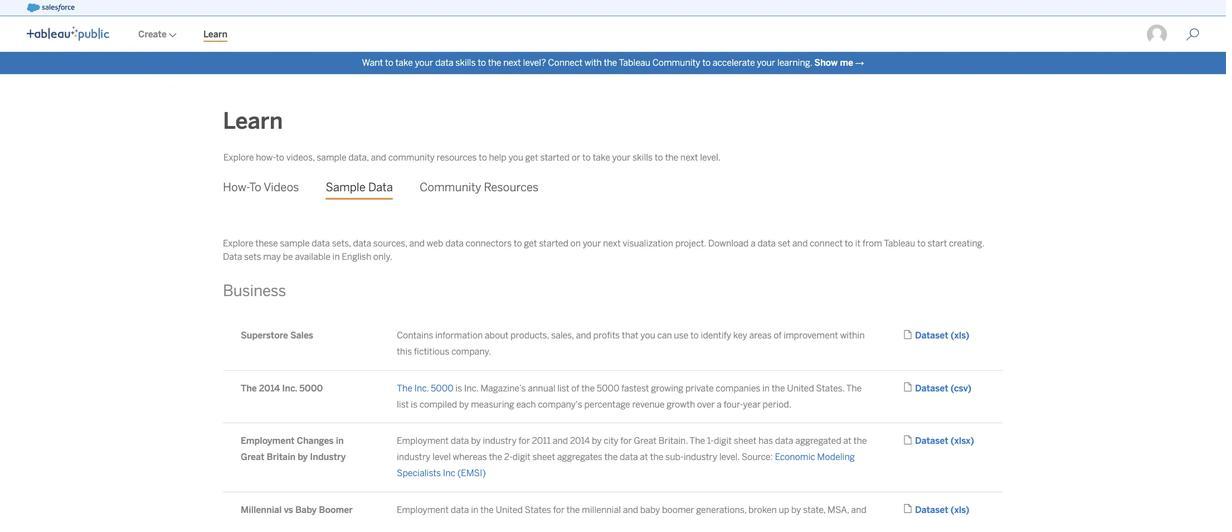 Task type: describe. For each thing, give the bounding box(es) containing it.
only.
[[374, 251, 393, 262]]

logo image
[[27, 26, 109, 41]]

data,
[[349, 152, 369, 163]]

millennial vs baby boomer
[[241, 505, 353, 518]]

measuring
[[471, 399, 515, 410]]

sources,
[[374, 238, 408, 249]]

by inside is inc. magazine's annual list of the 5000 fastest growing private companies in the united states. the list is compiled by measuring each company's percentage revenue growth over a four-year period.
[[459, 399, 469, 410]]

msa,
[[828, 505, 850, 515]]

specialists
[[397, 468, 441, 479]]

inc. for the inc. 5000
[[415, 383, 429, 394]]

state,
[[804, 505, 826, 515]]

by up whereas
[[471, 436, 481, 446]]

generations,
[[697, 505, 747, 515]]

want to take your data skills to the next level? connect with the tableau community to accelerate your learning. show me →
[[362, 57, 865, 68]]

2011
[[532, 436, 551, 446]]

in inside employment changes in great britain by industry
[[336, 436, 344, 446]]

and left the web
[[410, 238, 425, 249]]

within
[[841, 330, 865, 341]]

by left city
[[592, 436, 602, 446]]

2 horizontal spatial for
[[621, 436, 632, 446]]

superstore sales
[[241, 330, 314, 341]]

great inside employment data by industry for 2011 and 2014 by city for great britain. the 1-digit sheet has data aggregated at the industry level whereas the 2-digit sheet aggregates the data at the sub-industry level. source:
[[634, 436, 657, 446]]

inc. for is inc. magazine's annual list of the 5000 fastest growing private companies in the united states. the list is compiled by measuring each company's percentage revenue growth over a four-year period.
[[464, 383, 479, 394]]

community resources
[[420, 181, 539, 194]]

explore for explore how-to videos, sample data, and community resources to help you get started or to take your skills to the next level.
[[224, 152, 254, 163]]

company's
[[538, 399, 583, 410]]

in inside employment data in the united states for the millennial and baby boomer generations, broken up by state, msa, and
[[471, 505, 479, 515]]

about
[[485, 330, 509, 341]]

millennial
[[582, 505, 621, 515]]

sets
[[244, 251, 261, 262]]

growth
[[667, 399, 696, 410]]

1 vertical spatial next
[[681, 152, 699, 163]]

the inside employment data by industry for 2011 and 2014 by city for great britain. the 1-digit sheet has data aggregated at the industry level whereas the 2-digit sheet aggregates the data at the sub-industry level. source:
[[690, 436, 706, 446]]

company.
[[452, 346, 492, 357]]

united inside is inc. magazine's annual list of the 5000 fastest growing private companies in the united states. the list is compiled by measuring each company's percentage revenue growth over a four-year period.
[[788, 383, 815, 394]]

or
[[572, 152, 581, 163]]

1 horizontal spatial list
[[558, 383, 570, 394]]

) for contains information about products, sales, and profits that you can use to identify key areas of improvement within this fictitious company.
[[967, 330, 970, 341]]

united inside employment data in the united states for the millennial and baby boomer generations, broken up by state, msa, and
[[496, 505, 523, 515]]

with
[[585, 57, 602, 68]]

fictitious
[[414, 346, 450, 357]]

2 5000 from the left
[[431, 383, 454, 394]]

boomer
[[319, 505, 353, 515]]

show me link
[[815, 57, 854, 68]]

0 horizontal spatial for
[[519, 436, 530, 446]]

xls for employment data in the united states for the millennial and baby boomer generations, broken up by state, msa, and
[[955, 505, 967, 515]]

2 horizontal spatial industry
[[684, 452, 718, 462]]

and left baby
[[623, 505, 639, 515]]

connectors
[[466, 238, 512, 249]]

0 horizontal spatial industry
[[397, 452, 431, 462]]

be
[[283, 251, 293, 262]]

and right msa, at bottom
[[852, 505, 867, 515]]

download
[[709, 238, 749, 249]]

to
[[249, 181, 261, 194]]

( for contains information about products, sales, and profits that you can use to identify key areas of improvement within this fictitious company.
[[951, 330, 955, 341]]

profits
[[594, 330, 620, 341]]

dataset ( xlsx )
[[916, 436, 975, 446]]

0 horizontal spatial is
[[411, 399, 418, 410]]

visualization
[[623, 238, 674, 249]]

csv
[[955, 383, 969, 394]]

1 inc. from the left
[[282, 383, 297, 394]]

economic
[[775, 452, 816, 462]]

) for employment data in the united states for the millennial and baby boomer generations, broken up by state, msa, and
[[967, 505, 970, 515]]

explore for explore these sample data sets, data sources, and web data connectors to get started on your next visualization project. download a data set and connect to it from tableau to start creating. data sets may be available in english only.
[[223, 238, 254, 249]]

level. inside employment data by industry for 2011 and 2014 by city for great britain. the 1-digit sheet has data aggregated at the industry level whereas the 2-digit sheet aggregates the data at the sub-industry level. source:
[[720, 452, 740, 462]]

and inside contains information about products, sales, and profits that you can use to identify key areas of improvement within this fictitious company.
[[576, 330, 592, 341]]

city
[[604, 436, 619, 446]]

explore how-to videos, sample data, and community resources to help you get started or to take your skills to the next level.
[[224, 152, 721, 163]]

2014 inside employment data by industry for 2011 and 2014 by city for great britain. the 1-digit sheet has data aggregated at the industry level whereas the 2-digit sheet aggregates the data at the sub-industry level. source:
[[570, 436, 590, 446]]

sample data link
[[326, 172, 393, 203]]

key
[[734, 330, 748, 341]]

the down this
[[397, 383, 413, 394]]

source:
[[742, 452, 773, 462]]

0 vertical spatial you
[[509, 152, 524, 163]]

your right or
[[613, 152, 631, 163]]

1-
[[708, 436, 714, 446]]

1 horizontal spatial take
[[593, 152, 611, 163]]

learn link
[[190, 17, 241, 52]]

revenue
[[633, 399, 665, 410]]

0 horizontal spatial list
[[397, 399, 409, 410]]

help
[[489, 152, 507, 163]]

improvement
[[784, 330, 839, 341]]

1 horizontal spatial is
[[456, 383, 462, 394]]

companies
[[716, 383, 761, 394]]

1 horizontal spatial industry
[[483, 436, 517, 446]]

products,
[[511, 330, 550, 341]]

britain.
[[659, 436, 688, 446]]

xls for contains information about products, sales, and profits that you can use to identify key areas of improvement within this fictitious company.
[[955, 330, 967, 341]]

employment for employment changes in great britain by industry
[[241, 436, 295, 446]]

changes
[[297, 436, 334, 446]]

(emsi)
[[458, 468, 486, 479]]

videos
[[264, 181, 299, 194]]

over
[[698, 399, 715, 410]]

business
[[223, 282, 286, 300]]

your right want
[[415, 57, 434, 68]]

period.
[[763, 399, 792, 410]]

1 vertical spatial digit
[[513, 452, 531, 462]]

how-to videos
[[223, 181, 299, 194]]

employment for employment data by industry for 2011 and 2014 by city for great britain. the 1-digit sheet has data aggregated at the industry level whereas the 2-digit sheet aggregates the data at the sub-industry level. source:
[[397, 436, 449, 446]]

of inside contains information about products, sales, and profits that you can use to identify key areas of improvement within this fictitious company.
[[774, 330, 782, 341]]

next inside explore these sample data sets, data sources, and web data connectors to get started on your next visualization project. download a data set and connect to it from tableau to start creating. data sets may be available in english only.
[[603, 238, 621, 249]]

four-
[[724, 399, 744, 410]]

accelerate
[[713, 57, 756, 68]]

sales
[[291, 330, 314, 341]]

it
[[856, 238, 861, 249]]

contains
[[397, 330, 434, 341]]

create button
[[125, 17, 190, 52]]

dataset ( csv )
[[916, 383, 972, 394]]

0 horizontal spatial tableau
[[619, 57, 651, 68]]

use
[[674, 330, 689, 341]]

want
[[362, 57, 383, 68]]

by inside employment changes in great britain by industry
[[298, 452, 308, 462]]

create
[[138, 29, 167, 40]]

available
[[295, 251, 331, 262]]

economic modeling specialists inc (emsi) link
[[397, 452, 855, 479]]

0 horizontal spatial community
[[420, 181, 482, 194]]

the down superstore
[[241, 383, 257, 394]]

compiled
[[420, 399, 457, 410]]

identify
[[701, 330, 732, 341]]

connect
[[810, 238, 843, 249]]

2 dataset from the top
[[916, 383, 949, 394]]

is inc. magazine's annual list of the 5000 fastest growing private companies in the united states. the list is compiled by measuring each company's percentage revenue growth over a four-year period.
[[397, 383, 862, 410]]

set
[[778, 238, 791, 249]]

( for employment data in the united states for the millennial and baby boomer generations, broken up by state, msa, and
[[951, 505, 955, 515]]

1 vertical spatial learn
[[223, 108, 283, 134]]

1 5000 from the left
[[300, 383, 323, 394]]

project.
[[676, 238, 707, 249]]

2-
[[505, 452, 513, 462]]

vs
[[284, 505, 293, 515]]

0 vertical spatial 2014
[[259, 383, 280, 394]]

your inside explore these sample data sets, data sources, and web data connectors to get started on your next visualization project. download a data set and connect to it from tableau to start creating. data sets may be available in english only.
[[583, 238, 601, 249]]

may
[[263, 251, 281, 262]]

dataset for employment data in the united states for the millennial and baby boomer generations, broken up by state, msa, and
[[916, 505, 949, 515]]

information
[[436, 330, 483, 341]]

dataset for employment data by industry for 2011 and 2014 by city for great britain. the 1-digit sheet has data aggregated at the industry level whereas the 2-digit sheet aggregates the data at the sub-industry level. source:
[[916, 436, 949, 446]]

1 vertical spatial sheet
[[533, 452, 556, 462]]

how-to videos link
[[223, 172, 299, 203]]

data inside explore these sample data sets, data sources, and web data connectors to get started on your next visualization project. download a data set and connect to it from tableau to start creating. data sets may be available in english only.
[[223, 251, 242, 262]]

aggregates
[[558, 452, 603, 462]]

get for to
[[524, 238, 537, 249]]

) for employment data by industry for 2011 and 2014 by city for great britain. the 1-digit sheet has data aggregated at the industry level whereas the 2-digit sheet aggregates the data at the sub-industry level. source:
[[971, 436, 975, 446]]

employment data by industry for 2011 and 2014 by city for great britain. the 1-digit sheet has data aggregated at the industry level whereas the 2-digit sheet aggregates the data at the sub-industry level. source:
[[397, 436, 867, 462]]



Task type: vqa. For each thing, say whether or not it's contained in the screenshot.
SEE NEW AND INSPIRING DATA VISUALIZATIONS FEATURED EVERY WEEKDAY element
no



Task type: locate. For each thing, give the bounding box(es) containing it.
1 vertical spatial xls
[[955, 505, 967, 515]]

started
[[541, 152, 570, 163], [539, 238, 569, 249]]

1 horizontal spatial sheet
[[734, 436, 757, 446]]

britain
[[267, 452, 296, 462]]

industry up specialists
[[397, 452, 431, 462]]

in up industry
[[336, 436, 344, 446]]

( for employment data by industry for 2011 and 2014 by city for great britain. the 1-digit sheet has data aggregated at the industry level whereas the 2-digit sheet aggregates the data at the sub-industry level. source:
[[951, 436, 955, 446]]

0 vertical spatial explore
[[224, 152, 254, 163]]

fastest
[[622, 383, 650, 394]]

for right states
[[553, 505, 565, 515]]

and right sales,
[[576, 330, 592, 341]]

explore up sets
[[223, 238, 254, 249]]

by right "compiled"
[[459, 399, 469, 410]]

has
[[759, 436, 774, 446]]

dataset ( xls ) for employment data in the united states for the millennial and baby boomer generations, broken up by state, msa, and
[[916, 505, 970, 515]]

0 vertical spatial level.
[[701, 152, 721, 163]]

0 vertical spatial xls
[[955, 330, 967, 341]]

1 horizontal spatial you
[[641, 330, 656, 341]]

1 horizontal spatial of
[[774, 330, 782, 341]]

1 ( from the top
[[951, 330, 955, 341]]

go to search image
[[1173, 28, 1214, 41]]

each
[[517, 399, 536, 410]]

sheet
[[734, 436, 757, 446], [533, 452, 556, 462]]

dataset
[[916, 330, 949, 341], [916, 383, 949, 394], [916, 436, 949, 446], [916, 505, 949, 515]]

in inside explore these sample data sets, data sources, and web data connectors to get started on your next visualization project. download a data set and connect to it from tableau to start creating. data sets may be available in english only.
[[333, 251, 340, 262]]

1 vertical spatial data
[[223, 251, 242, 262]]

sheet up source:
[[734, 436, 757, 446]]

great left britain. on the right
[[634, 436, 657, 446]]

employment changes in great britain by industry
[[241, 436, 346, 462]]

your left learning.
[[758, 57, 776, 68]]

the inside is inc. magazine's annual list of the 5000 fastest growing private companies in the united states. the list is compiled by measuring each company's percentage revenue growth over a four-year period.
[[847, 383, 862, 394]]

employment inside employment data in the united states for the millennial and baby boomer generations, broken up by state, msa, and
[[397, 505, 449, 515]]

0 horizontal spatial digit
[[513, 452, 531, 462]]

employment for employment data in the united states for the millennial and baby boomer generations, broken up by state, msa, and
[[397, 505, 449, 515]]

the inc. 5000
[[397, 383, 454, 394]]

1 horizontal spatial for
[[553, 505, 565, 515]]

private
[[686, 383, 714, 394]]

1 vertical spatial started
[[539, 238, 569, 249]]

in down "sets,"
[[333, 251, 340, 262]]

by inside employment data in the united states for the millennial and baby boomer generations, broken up by state, msa, and
[[792, 505, 802, 515]]

1 horizontal spatial a
[[751, 238, 756, 249]]

1 horizontal spatial next
[[603, 238, 621, 249]]

1 horizontal spatial skills
[[633, 152, 653, 163]]

2 horizontal spatial inc.
[[464, 383, 479, 394]]

0 horizontal spatial 2014
[[259, 383, 280, 394]]

1 horizontal spatial digit
[[714, 436, 732, 446]]

3 ( from the top
[[951, 436, 955, 446]]

0 vertical spatial great
[[634, 436, 657, 446]]

2 ( from the top
[[951, 383, 955, 394]]

0 vertical spatial of
[[774, 330, 782, 341]]

in down (emsi)
[[471, 505, 479, 515]]

2 inc. from the left
[[415, 383, 429, 394]]

5000 up "compiled"
[[431, 383, 454, 394]]

greg.robinson3551 image
[[1147, 23, 1169, 46]]

1 vertical spatial level.
[[720, 452, 740, 462]]

2 horizontal spatial 5000
[[597, 383, 620, 394]]

is
[[456, 383, 462, 394], [411, 399, 418, 410]]

data inside "link"
[[368, 181, 393, 194]]

0 horizontal spatial of
[[572, 383, 580, 394]]

the right the states.
[[847, 383, 862, 394]]

data
[[436, 57, 454, 68], [312, 238, 330, 249], [353, 238, 372, 249], [446, 238, 464, 249], [758, 238, 776, 249], [451, 436, 469, 446], [776, 436, 794, 446], [620, 452, 638, 462], [451, 505, 469, 515]]

1 horizontal spatial community
[[653, 57, 701, 68]]

employment up level at the bottom left
[[397, 436, 449, 446]]

employment inside employment data by industry for 2011 and 2014 by city for great britain. the 1-digit sheet has data aggregated at the industry level whereas the 2-digit sheet aggregates the data at the sub-industry level. source:
[[397, 436, 449, 446]]

the inc. 5000 link
[[397, 383, 454, 394]]

1 horizontal spatial at
[[844, 436, 852, 446]]

on
[[571, 238, 581, 249]]

5000 up changes
[[300, 383, 323, 394]]

from
[[863, 238, 883, 249]]

list down the inc. 5000 link
[[397, 399, 409, 410]]

your
[[415, 57, 434, 68], [758, 57, 776, 68], [613, 152, 631, 163], [583, 238, 601, 249]]

videos,
[[286, 152, 315, 163]]

this
[[397, 346, 412, 357]]

employment inside employment changes in great britain by industry
[[241, 436, 295, 446]]

is down the inc. 5000 link
[[411, 399, 418, 410]]

2 xls from the top
[[955, 505, 967, 515]]

0 horizontal spatial next
[[504, 57, 521, 68]]

0 vertical spatial digit
[[714, 436, 732, 446]]

1 vertical spatial a
[[717, 399, 722, 410]]

great left britain
[[241, 452, 265, 462]]

of
[[774, 330, 782, 341], [572, 383, 580, 394]]

(
[[951, 330, 955, 341], [951, 383, 955, 394], [951, 436, 955, 446], [951, 505, 955, 515]]

how-
[[256, 152, 276, 163]]

0 vertical spatial at
[[844, 436, 852, 446]]

sample up be
[[280, 238, 310, 249]]

for
[[519, 436, 530, 446], [621, 436, 632, 446], [553, 505, 565, 515]]

1 horizontal spatial 5000
[[431, 383, 454, 394]]

millennial
[[241, 505, 282, 515]]

1 vertical spatial tableau
[[884, 238, 916, 249]]

employment up britain
[[241, 436, 295, 446]]

contains information about products, sales, and profits that you can use to identify key areas of improvement within this fictitious company.
[[397, 330, 865, 357]]

0 horizontal spatial 5000
[[300, 383, 323, 394]]

sample inside explore these sample data sets, data sources, and web data connectors to get started on your next visualization project. download a data set and connect to it from tableau to start creating. data sets may be available in english only.
[[280, 238, 310, 249]]

explore inside explore these sample data sets, data sources, and web data connectors to get started on your next visualization project. download a data set and connect to it from tableau to start creating. data sets may be available in english only.
[[223, 238, 254, 249]]

1 vertical spatial skills
[[633, 152, 653, 163]]

list up the company's
[[558, 383, 570, 394]]

states.
[[817, 383, 845, 394]]

0 vertical spatial is
[[456, 383, 462, 394]]

get for you
[[526, 152, 539, 163]]

started for on
[[539, 238, 569, 249]]

baby
[[641, 505, 661, 515]]

1 vertical spatial sample
[[280, 238, 310, 249]]

0 vertical spatial list
[[558, 383, 570, 394]]

0 vertical spatial data
[[368, 181, 393, 194]]

started for or
[[541, 152, 570, 163]]

0 vertical spatial next
[[504, 57, 521, 68]]

sets,
[[332, 238, 351, 249]]

for right city
[[621, 436, 632, 446]]

5000 inside is inc. magazine's annual list of the 5000 fastest growing private companies in the united states. the list is compiled by measuring each company's percentage revenue growth over a four-year period.
[[597, 383, 620, 394]]

started left on
[[539, 238, 569, 249]]

1 horizontal spatial sample
[[317, 152, 347, 163]]

1 horizontal spatial 2014
[[570, 436, 590, 446]]

3 dataset from the top
[[916, 436, 949, 446]]

magazine's
[[481, 383, 526, 394]]

0 horizontal spatial you
[[509, 152, 524, 163]]

sample left the data,
[[317, 152, 347, 163]]

level?
[[523, 57, 546, 68]]

tableau inside explore these sample data sets, data sources, and web data connectors to get started on your next visualization project. download a data set and connect to it from tableau to start creating. data sets may be available in english only.
[[884, 238, 916, 249]]

digit right whereas
[[513, 452, 531, 462]]

by down changes
[[298, 452, 308, 462]]

show
[[815, 57, 838, 68]]

4 dataset from the top
[[916, 505, 949, 515]]

1 vertical spatial united
[[496, 505, 523, 515]]

sample
[[326, 181, 366, 194]]

1 dataset ( xls ) from the top
[[916, 330, 970, 341]]

learn
[[204, 29, 228, 40], [223, 108, 283, 134]]

your right on
[[583, 238, 601, 249]]

0 horizontal spatial skills
[[456, 57, 476, 68]]

industry down 1-
[[684, 452, 718, 462]]

0 horizontal spatial inc.
[[282, 383, 297, 394]]

3 inc. from the left
[[464, 383, 479, 394]]

community
[[389, 152, 435, 163]]

english
[[342, 251, 372, 262]]

is up "compiled"
[[456, 383, 462, 394]]

the
[[488, 57, 502, 68], [604, 57, 618, 68], [666, 152, 679, 163], [582, 383, 595, 394], [772, 383, 786, 394], [854, 436, 867, 446], [489, 452, 503, 462], [605, 452, 618, 462], [651, 452, 664, 462], [481, 505, 494, 515], [567, 505, 580, 515]]

tableau right from
[[884, 238, 916, 249]]

2 horizontal spatial next
[[681, 152, 699, 163]]

0 horizontal spatial sheet
[[533, 452, 556, 462]]

by right up
[[792, 505, 802, 515]]

1 vertical spatial list
[[397, 399, 409, 410]]

data inside employment data in the united states for the millennial and baby boomer generations, broken up by state, msa, and
[[451, 505, 469, 515]]

dataset for contains information about products, sales, and profits that you can use to identify key areas of improvement within this fictitious company.
[[916, 330, 949, 341]]

started inside explore these sample data sets, data sources, and web data connectors to get started on your next visualization project. download a data set and connect to it from tableau to start creating. data sets may be available in english only.
[[539, 238, 569, 249]]

and
[[371, 152, 386, 163], [410, 238, 425, 249], [793, 238, 808, 249], [576, 330, 592, 341], [553, 436, 568, 446], [623, 505, 639, 515], [852, 505, 867, 515]]

5000
[[300, 383, 323, 394], [431, 383, 454, 394], [597, 383, 620, 394]]

0 vertical spatial united
[[788, 383, 815, 394]]

digit
[[714, 436, 732, 446], [513, 452, 531, 462]]

data left sets
[[223, 251, 242, 262]]

0 horizontal spatial united
[[496, 505, 523, 515]]

0 horizontal spatial data
[[223, 251, 242, 262]]

creating.
[[950, 238, 985, 249]]

at left sub-
[[640, 452, 649, 462]]

united left states
[[496, 505, 523, 515]]

and inside employment data by industry for 2011 and 2014 by city for great britain. the 1-digit sheet has data aggregated at the industry level whereas the 2-digit sheet aggregates the data at the sub-industry level. source:
[[553, 436, 568, 446]]

sales,
[[552, 330, 574, 341]]

0 vertical spatial take
[[396, 57, 413, 68]]

0 vertical spatial community
[[653, 57, 701, 68]]

5000 up percentage
[[597, 383, 620, 394]]

salesforce logo image
[[27, 3, 75, 12]]

explore left how-
[[224, 152, 254, 163]]

xlsx
[[955, 436, 971, 446]]

0 vertical spatial skills
[[456, 57, 476, 68]]

2014 up aggregates at the left of the page
[[570, 436, 590, 446]]

explore these sample data sets, data sources, and web data connectors to get started on your next visualization project. download a data set and connect to it from tableau to start creating. data sets may be available in english only.
[[223, 238, 985, 262]]

0 vertical spatial learn
[[204, 29, 228, 40]]

0 horizontal spatial great
[[241, 452, 265, 462]]

get
[[526, 152, 539, 163], [524, 238, 537, 249]]

1 vertical spatial 2014
[[570, 436, 590, 446]]

get inside explore these sample data sets, data sources, and web data connectors to get started on your next visualization project. download a data set and connect to it from tableau to start creating. data sets may be available in english only.
[[524, 238, 537, 249]]

2 dataset ( xls ) from the top
[[916, 505, 970, 515]]

0 vertical spatial sample
[[317, 152, 347, 163]]

0 horizontal spatial sample
[[280, 238, 310, 249]]

united
[[788, 383, 815, 394], [496, 505, 523, 515]]

1 horizontal spatial data
[[368, 181, 393, 194]]

0 horizontal spatial at
[[640, 452, 649, 462]]

1 vertical spatial is
[[411, 399, 418, 410]]

1 horizontal spatial inc.
[[415, 383, 429, 394]]

0 vertical spatial a
[[751, 238, 756, 249]]

0 vertical spatial started
[[541, 152, 570, 163]]

0 horizontal spatial take
[[396, 57, 413, 68]]

inc. up measuring
[[464, 383, 479, 394]]

1 vertical spatial great
[[241, 452, 265, 462]]

of up the company's
[[572, 383, 580, 394]]

0 vertical spatial tableau
[[619, 57, 651, 68]]

learning.
[[778, 57, 813, 68]]

inc. down sales
[[282, 383, 297, 394]]

of right the areas on the bottom right of the page
[[774, 330, 782, 341]]

list
[[558, 383, 570, 394], [397, 399, 409, 410]]

sample
[[317, 152, 347, 163], [280, 238, 310, 249]]

1 vertical spatial of
[[572, 383, 580, 394]]

industry up 2- on the bottom of the page
[[483, 436, 517, 446]]

great inside employment changes in great britain by industry
[[241, 452, 265, 462]]

how-
[[223, 181, 249, 194]]

next
[[504, 57, 521, 68], [681, 152, 699, 163], [603, 238, 621, 249]]

1 vertical spatial community
[[420, 181, 482, 194]]

data right "sample"
[[368, 181, 393, 194]]

in inside is inc. magazine's annual list of the 5000 fastest growing private companies in the united states. the list is compiled by measuring each company's percentage revenue growth over a four-year period.
[[763, 383, 770, 394]]

→
[[856, 57, 865, 68]]

a inside explore these sample data sets, data sources, and web data connectors to get started on your next visualization project. download a data set and connect to it from tableau to start creating. data sets may be available in english only.
[[751, 238, 756, 249]]

a right the download
[[751, 238, 756, 249]]

to inside contains information about products, sales, and profits that you can use to identify key areas of improvement within this fictitious company.
[[691, 330, 699, 341]]

1 horizontal spatial great
[[634, 436, 657, 446]]

and right the data,
[[371, 152, 386, 163]]

started left or
[[541, 152, 570, 163]]

level
[[433, 452, 451, 462]]

for inside employment data in the united states for the millennial and baby boomer generations, broken up by state, msa, and
[[553, 505, 565, 515]]

inc. up "compiled"
[[415, 383, 429, 394]]

a right over
[[717, 399, 722, 410]]

1 vertical spatial you
[[641, 330, 656, 341]]

and right set
[[793, 238, 808, 249]]

united up period.
[[788, 383, 815, 394]]

and right 2011
[[553, 436, 568, 446]]

a
[[751, 238, 756, 249], [717, 399, 722, 410]]

sheet down 2011
[[533, 452, 556, 462]]

1 vertical spatial at
[[640, 452, 649, 462]]

in up period.
[[763, 383, 770, 394]]

inc
[[443, 468, 456, 479]]

take right want
[[396, 57, 413, 68]]

get right help
[[526, 152, 539, 163]]

xls
[[955, 330, 967, 341], [955, 505, 967, 515]]

1 horizontal spatial tableau
[[884, 238, 916, 249]]

year
[[744, 399, 761, 410]]

dataset ( xls ) for contains information about products, sales, and profits that you can use to identify key areas of improvement within this fictitious company.
[[916, 330, 970, 341]]

you left can
[[641, 330, 656, 341]]

you right help
[[509, 152, 524, 163]]

2014 down superstore
[[259, 383, 280, 394]]

of inside is inc. magazine's annual list of the 5000 fastest growing private companies in the united states. the list is compiled by measuring each company's percentage revenue growth over a four-year period.
[[572, 383, 580, 394]]

0 vertical spatial sheet
[[734, 436, 757, 446]]

3 5000 from the left
[[597, 383, 620, 394]]

1 dataset from the top
[[916, 330, 949, 341]]

1 vertical spatial explore
[[223, 238, 254, 249]]

great
[[634, 436, 657, 446], [241, 452, 265, 462]]

1 vertical spatial get
[[524, 238, 537, 249]]

the left 1-
[[690, 436, 706, 446]]

1 horizontal spatial united
[[788, 383, 815, 394]]

0 horizontal spatial a
[[717, 399, 722, 410]]

you inside contains information about products, sales, and profits that you can use to identify key areas of improvement within this fictitious company.
[[641, 330, 656, 341]]

0 vertical spatial get
[[526, 152, 539, 163]]

modeling
[[818, 452, 855, 462]]

employment down specialists
[[397, 505, 449, 515]]

1 vertical spatial dataset ( xls )
[[916, 505, 970, 515]]

digit down four-
[[714, 436, 732, 446]]

0 vertical spatial dataset ( xls )
[[916, 330, 970, 341]]

4 ( from the top
[[951, 505, 955, 515]]

2 vertical spatial next
[[603, 238, 621, 249]]

boomer
[[663, 505, 695, 515]]

get right connectors
[[524, 238, 537, 249]]

take right or
[[593, 152, 611, 163]]

to
[[385, 57, 394, 68], [478, 57, 486, 68], [703, 57, 711, 68], [276, 152, 284, 163], [479, 152, 487, 163], [583, 152, 591, 163], [655, 152, 664, 163], [514, 238, 522, 249], [845, 238, 854, 249], [918, 238, 926, 249], [691, 330, 699, 341]]

inc. inside is inc. magazine's annual list of the 5000 fastest growing private companies in the united states. the list is compiled by measuring each company's percentage revenue growth over a four-year period.
[[464, 383, 479, 394]]

a inside is inc. magazine's annual list of the 5000 fastest growing private companies in the united states. the list is compiled by measuring each company's percentage revenue growth over a four-year period.
[[717, 399, 722, 410]]

for left 2011
[[519, 436, 530, 446]]

at up the "modeling"
[[844, 436, 852, 446]]

resources
[[484, 181, 539, 194]]

data
[[368, 181, 393, 194], [223, 251, 242, 262]]

1 vertical spatial take
[[593, 152, 611, 163]]

at
[[844, 436, 852, 446], [640, 452, 649, 462]]

connect
[[548, 57, 583, 68]]

whereas
[[453, 452, 487, 462]]

that
[[622, 330, 639, 341]]

these
[[256, 238, 278, 249]]

industry
[[310, 452, 346, 462]]

areas
[[750, 330, 772, 341]]

percentage
[[585, 399, 631, 410]]

tableau right with
[[619, 57, 651, 68]]

1 xls from the top
[[955, 330, 967, 341]]



